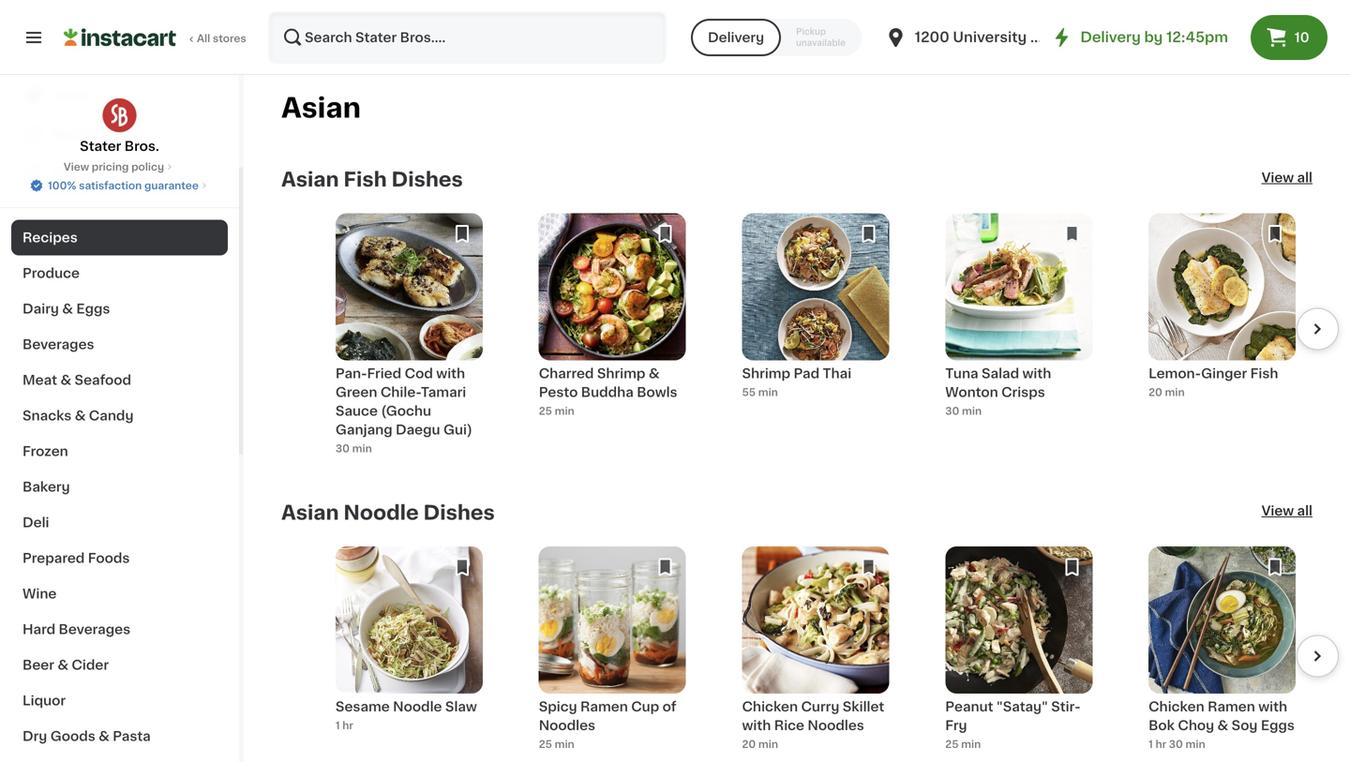 Task type: vqa. For each thing, say whether or not it's contained in the screenshot.


Task type: locate. For each thing, give the bounding box(es) containing it.
12:45pm
[[1167, 30, 1228, 44]]

1 horizontal spatial 1
[[1149, 739, 1153, 750]]

Search field
[[270, 13, 665, 62]]

hr down the sesame
[[343, 721, 353, 731]]

1 vertical spatial dishes
[[423, 503, 495, 523]]

item carousel region for asian noodle dishes
[[281, 547, 1339, 762]]

0 horizontal spatial delivery
[[708, 31, 764, 44]]

0 horizontal spatial 30
[[336, 444, 350, 454]]

fry
[[946, 719, 967, 732]]

1 shrimp from the left
[[597, 367, 646, 380]]

10 button
[[1251, 15, 1328, 60]]

delivery inside delivery button
[[708, 31, 764, 44]]

candy
[[89, 409, 134, 422]]

meat & seafood link
[[11, 362, 228, 398]]

1 horizontal spatial ramen
[[1208, 700, 1255, 713]]

hr for sesame noodle slaw
[[343, 721, 353, 731]]

0 horizontal spatial chicken
[[742, 700, 798, 713]]

recipe card group containing shrimp pad thai
[[742, 213, 889, 444]]

ramen for choy
[[1208, 700, 1255, 713]]

chicken for with
[[742, 700, 798, 713]]

pesto
[[539, 386, 578, 399]]

dishes for asian fish dishes
[[392, 170, 463, 189]]

min down spicy
[[555, 739, 575, 750]]

chicken inside chicken curry skillet with rice noodles
[[742, 700, 798, 713]]

1 vertical spatial 1
[[1149, 739, 1153, 750]]

chicken up the rice
[[742, 700, 798, 713]]

noodle down ganjang
[[344, 503, 419, 523]]

0 vertical spatial hr
[[343, 721, 353, 731]]

min
[[758, 387, 778, 398], [1165, 387, 1185, 398], [555, 406, 575, 416], [962, 406, 982, 416], [352, 444, 372, 454], [555, 739, 575, 750], [758, 739, 778, 750], [961, 739, 981, 750], [1186, 739, 1206, 750]]

0 vertical spatial view all link
[[1262, 168, 1313, 191]]

with
[[436, 367, 465, 380], [1023, 367, 1052, 380], [1259, 700, 1288, 713], [742, 719, 771, 732]]

0 horizontal spatial hr
[[343, 721, 353, 731]]

1 ramen from the left
[[581, 700, 628, 713]]

1 horizontal spatial 20 min
[[1149, 387, 1185, 398]]

lists link
[[11, 152, 228, 190]]

1 vertical spatial 20
[[742, 739, 756, 750]]

0 horizontal spatial shrimp
[[597, 367, 646, 380]]

30 for pan-fried cod with green chile-tamari sauce (gochu ganjang daegu gui)
[[336, 444, 350, 454]]

fish inside recipe card "group"
[[1251, 367, 1279, 380]]

0 vertical spatial asian
[[281, 95, 361, 121]]

0 vertical spatial 20 min
[[1149, 387, 1185, 398]]

(gochu
[[381, 405, 431, 418]]

noodles
[[539, 719, 596, 732], [808, 719, 864, 732]]

noodles down curry in the right of the page
[[808, 719, 864, 732]]

ramen inside spicy ramen cup of noodles
[[581, 700, 628, 713]]

25 min down "pesto"
[[539, 406, 575, 416]]

deals
[[53, 90, 91, 103]]

view all
[[1262, 171, 1313, 184], [1262, 504, 1313, 517]]

beer & cider
[[23, 659, 109, 672]]

0 vertical spatial 20
[[1149, 387, 1163, 398]]

recipe card group containing spicy ramen cup of noodles
[[539, 547, 686, 762]]

0 vertical spatial 1
[[336, 721, 340, 731]]

25 down spicy
[[539, 739, 552, 750]]

all
[[1297, 171, 1313, 184], [1297, 504, 1313, 517]]

green
[[336, 386, 377, 399]]

min down ganjang
[[352, 444, 372, 454]]

& left soy
[[1218, 719, 1229, 732]]

delivery for delivery
[[708, 31, 764, 44]]

30 down bok
[[1169, 739, 1183, 750]]

chicken up bok
[[1149, 700, 1205, 713]]

of
[[663, 700, 677, 713]]

1 down the sesame
[[336, 721, 340, 731]]

eggs right soy
[[1261, 719, 1295, 732]]

ramen inside chicken ramen with bok choy & soy eggs
[[1208, 700, 1255, 713]]

chicken for bok
[[1149, 700, 1205, 713]]

0 vertical spatial view all
[[1262, 171, 1313, 184]]

20 min down the rice
[[742, 739, 778, 750]]

view
[[64, 162, 89, 172], [1262, 171, 1294, 184], [1262, 504, 1294, 517]]

curry
[[801, 700, 840, 713]]

1 horizontal spatial 30
[[946, 406, 960, 416]]

2 view all from the top
[[1262, 504, 1313, 517]]

0 vertical spatial all
[[1297, 171, 1313, 184]]

30 min
[[946, 406, 982, 416], [336, 444, 372, 454]]

recipe card group containing chicken curry skillet with rice noodles
[[742, 547, 889, 762]]

min right 55 on the right bottom
[[758, 387, 778, 398]]

peanut "satay" stir- fry
[[946, 700, 1081, 732]]

2 asian from the top
[[281, 170, 339, 189]]

min for shrimp pad thai
[[758, 387, 778, 398]]

100% satisfaction guarantee button
[[29, 174, 210, 193]]

eggs up beverages link
[[76, 302, 110, 316]]

dairy & eggs
[[23, 302, 110, 316]]

1 vertical spatial all
[[1297, 504, 1313, 517]]

1 vertical spatial view all link
[[1262, 502, 1313, 524]]

min down "pesto"
[[555, 406, 575, 416]]

30 down ganjang
[[336, 444, 350, 454]]

25 min for asian noodle dishes
[[539, 739, 575, 750]]

gui)
[[444, 423, 472, 436]]

hr
[[343, 721, 353, 731], [1156, 739, 1167, 750]]

0 horizontal spatial 30 min
[[336, 444, 372, 454]]

it
[[82, 127, 92, 140]]

0 horizontal spatial 20
[[742, 739, 756, 750]]

25
[[539, 406, 552, 416], [539, 739, 552, 750], [946, 739, 959, 750]]

tuna salad with wonton crisps
[[946, 367, 1052, 399]]

eggs
[[76, 302, 110, 316], [1261, 719, 1295, 732]]

ramen for noodles
[[581, 700, 628, 713]]

hard
[[23, 623, 55, 636]]

recipe card group
[[336, 213, 483, 457], [539, 213, 686, 444], [742, 213, 889, 444], [946, 213, 1093, 444], [1149, 213, 1296, 444], [336, 547, 483, 762], [539, 547, 686, 762], [742, 547, 889, 762], [946, 547, 1093, 762], [1149, 547, 1296, 762]]

noodles down spicy
[[539, 719, 596, 732]]

sauce
[[336, 405, 378, 418]]

& inside chicken ramen with bok choy & soy eggs
[[1218, 719, 1229, 732]]

beverages up "cider" at the bottom left
[[59, 623, 130, 636]]

min down fry
[[961, 739, 981, 750]]

20 down chicken curry skillet with rice noodles
[[742, 739, 756, 750]]

delivery inside delivery by 12:45pm link
[[1081, 30, 1141, 44]]

1 noodles from the left
[[539, 719, 596, 732]]

1 vertical spatial beverages
[[59, 623, 130, 636]]

1 all from the top
[[1297, 171, 1313, 184]]

1 vertical spatial hr
[[1156, 739, 1167, 750]]

noodle for dishes
[[344, 503, 419, 523]]

0 vertical spatial eggs
[[76, 302, 110, 316]]

dishes
[[392, 170, 463, 189], [423, 503, 495, 523]]

asian noodle dishes
[[281, 503, 495, 523]]

min down the lemon-
[[1165, 387, 1185, 398]]

1 view all from the top
[[1262, 171, 1313, 184]]

30 min down wonton
[[946, 406, 982, 416]]

item carousel region containing pan-fried cod with green chile-tamari sauce (gochu ganjang daegu gui)
[[281, 213, 1339, 457]]

view for asian fish dishes
[[1262, 171, 1294, 184]]

min down wonton
[[962, 406, 982, 416]]

25 min down fry
[[946, 739, 981, 750]]

2 all from the top
[[1297, 504, 1313, 517]]

noodle for slaw
[[393, 700, 442, 713]]

1200
[[915, 30, 950, 44]]

beverages link
[[11, 327, 228, 362]]

2 shrimp from the left
[[742, 367, 791, 380]]

recipes
[[23, 231, 78, 244]]

asian for asian noodle dishes
[[281, 503, 339, 523]]

20
[[1149, 387, 1163, 398], [742, 739, 756, 750]]

1 vertical spatial eggs
[[1261, 719, 1295, 732]]

beverages down "dairy & eggs"
[[23, 338, 94, 351]]

0 vertical spatial 30
[[946, 406, 960, 416]]

stir-
[[1051, 700, 1081, 713]]

& left pasta
[[99, 730, 110, 743]]

foods
[[88, 552, 130, 565]]

1 vertical spatial item carousel region
[[281, 547, 1339, 762]]

lemon-ginger fish
[[1149, 367, 1279, 380]]

2 ramen from the left
[[1208, 700, 1255, 713]]

2 view all link from the top
[[1262, 502, 1313, 524]]

min down choy on the bottom
[[1186, 739, 1206, 750]]

0 vertical spatial 30 min
[[946, 406, 982, 416]]

1 vertical spatial 20 min
[[742, 739, 778, 750]]

25 for asian fish dishes
[[539, 406, 552, 416]]

recipe card group containing chicken ramen with bok choy & soy eggs
[[1149, 547, 1296, 762]]

1 vertical spatial fish
[[1251, 367, 1279, 380]]

1 vertical spatial 30
[[336, 444, 350, 454]]

ramen up soy
[[1208, 700, 1255, 713]]

1 horizontal spatial 20
[[1149, 387, 1163, 398]]

& up bowls
[[649, 367, 660, 380]]

0 horizontal spatial 20 min
[[742, 739, 778, 750]]

1 horizontal spatial shrimp
[[742, 367, 791, 380]]

30 down wonton
[[946, 406, 960, 416]]

55
[[742, 387, 756, 398]]

1 horizontal spatial chicken
[[1149, 700, 1205, 713]]

2 chicken from the left
[[1149, 700, 1205, 713]]

item carousel region containing sesame noodle slaw
[[281, 547, 1339, 762]]

1 chicken from the left
[[742, 700, 798, 713]]

25 min down spicy
[[539, 739, 575, 750]]

0 horizontal spatial noodles
[[539, 719, 596, 732]]

shrimp
[[597, 367, 646, 380], [742, 367, 791, 380]]

shrimp up 55 min
[[742, 367, 791, 380]]

min for chicken curry skillet with rice noodles
[[758, 739, 778, 750]]

1 asian from the top
[[281, 95, 361, 121]]

1 horizontal spatial delivery
[[1081, 30, 1141, 44]]

min down the rice
[[758, 739, 778, 750]]

1 down bok
[[1149, 739, 1153, 750]]

asian
[[281, 95, 361, 121], [281, 170, 339, 189], [281, 503, 339, 523]]

with inside pan-fried cod with green chile-tamari sauce (gochu ganjang daegu gui)
[[436, 367, 465, 380]]

& right the meat at the left of the page
[[60, 374, 71, 387]]

bowls
[[637, 386, 678, 399]]

1 view all link from the top
[[1262, 168, 1313, 191]]

1 horizontal spatial fish
[[1251, 367, 1279, 380]]

20 min down the lemon-
[[1149, 387, 1185, 398]]

1 vertical spatial noodle
[[393, 700, 442, 713]]

0 horizontal spatial ramen
[[581, 700, 628, 713]]

0 vertical spatial noodle
[[344, 503, 419, 523]]

1 horizontal spatial hr
[[1156, 739, 1167, 750]]

deals link
[[11, 77, 228, 115]]

&
[[62, 302, 73, 316], [649, 367, 660, 380], [60, 374, 71, 387], [75, 409, 86, 422], [58, 659, 68, 672], [1218, 719, 1229, 732], [99, 730, 110, 743]]

1 vertical spatial 30 min
[[336, 444, 372, 454]]

1 vertical spatial asian
[[281, 170, 339, 189]]

chicken inside chicken ramen with bok choy & soy eggs
[[1149, 700, 1205, 713]]

& inside "link"
[[60, 374, 71, 387]]

produce link
[[11, 256, 228, 291]]

pan-
[[336, 367, 367, 380]]

None search field
[[268, 11, 667, 64]]

bakery link
[[11, 469, 228, 505]]

30
[[946, 406, 960, 416], [336, 444, 350, 454], [1169, 739, 1183, 750]]

dry
[[23, 730, 47, 743]]

hr down bok
[[1156, 739, 1167, 750]]

1 horizontal spatial 30 min
[[946, 406, 982, 416]]

1 horizontal spatial noodles
[[808, 719, 864, 732]]

ramen
[[581, 700, 628, 713], [1208, 700, 1255, 713]]

noodle left slaw
[[393, 700, 442, 713]]

0 vertical spatial dishes
[[392, 170, 463, 189]]

2 horizontal spatial 30
[[1169, 739, 1183, 750]]

ginger
[[1201, 367, 1247, 380]]

view for asian noodle dishes
[[1262, 504, 1294, 517]]

snacks & candy
[[23, 409, 134, 422]]

1 for chicken ramen with bok choy & soy eggs
[[1149, 739, 1153, 750]]

0 vertical spatial item carousel region
[[281, 213, 1339, 457]]

noodles inside chicken curry skillet with rice noodles
[[808, 719, 864, 732]]

2 vertical spatial asian
[[281, 503, 339, 523]]

1 vertical spatial view all
[[1262, 504, 1313, 517]]

shrimp up the buddha
[[597, 367, 646, 380]]

2 item carousel region from the top
[[281, 547, 1339, 762]]

chicken curry skillet with rice noodles
[[742, 700, 885, 732]]

25 down "pesto"
[[539, 406, 552, 416]]

1200 university ave button
[[885, 11, 1057, 64]]

1 horizontal spatial eggs
[[1261, 719, 1295, 732]]

0 vertical spatial fish
[[344, 170, 387, 189]]

recipe card group containing lemon-ginger fish
[[1149, 213, 1296, 444]]

30 min for tuna salad with wonton crisps
[[946, 406, 982, 416]]

2 noodles from the left
[[808, 719, 864, 732]]

0 horizontal spatial 1
[[336, 721, 340, 731]]

hr for chicken ramen with bok choy & soy eggs
[[1156, 739, 1167, 750]]

thai
[[823, 367, 852, 380]]

delivery button
[[691, 19, 781, 56]]

20 down the lemon-
[[1149, 387, 1163, 398]]

1 item carousel region from the top
[[281, 213, 1339, 457]]

stores
[[213, 33, 246, 44]]

item carousel region
[[281, 213, 1339, 457], [281, 547, 1339, 762]]

fish
[[344, 170, 387, 189], [1251, 367, 1279, 380]]

all
[[197, 33, 210, 44]]

ramen left cup
[[581, 700, 628, 713]]

all stores link
[[64, 11, 248, 64]]

30 min down ganjang
[[336, 444, 372, 454]]

slaw
[[445, 700, 477, 713]]

3 asian from the top
[[281, 503, 339, 523]]



Task type: describe. For each thing, give the bounding box(es) containing it.
20 min for chicken curry skillet with rice noodles
[[742, 739, 778, 750]]

eggs inside chicken ramen with bok choy & soy eggs
[[1261, 719, 1295, 732]]

min for spicy ramen cup of noodles
[[555, 739, 575, 750]]

daegu
[[396, 423, 440, 436]]

lists
[[53, 165, 85, 178]]

frozen
[[23, 445, 68, 458]]

policy
[[131, 162, 164, 172]]

20 for lemon-ginger fish
[[1149, 387, 1163, 398]]

1200 university ave
[[915, 30, 1057, 44]]

recipe card group containing sesame noodle slaw
[[336, 547, 483, 762]]

soy
[[1232, 719, 1258, 732]]

beverages inside "link"
[[59, 623, 130, 636]]

service type group
[[691, 19, 862, 56]]

all stores
[[197, 33, 246, 44]]

& right 'beer'
[[58, 659, 68, 672]]

bros.
[[124, 140, 159, 153]]

25 for asian noodle dishes
[[539, 739, 552, 750]]

liquor link
[[11, 683, 228, 719]]

view inside view pricing policy link
[[64, 162, 89, 172]]

cider
[[72, 659, 109, 672]]

pasta
[[113, 730, 151, 743]]

dry goods & pasta
[[23, 730, 151, 743]]

snacks & candy link
[[11, 398, 228, 434]]

bakery
[[23, 481, 70, 494]]

1 hr 30 min
[[1149, 739, 1206, 750]]

& left candy
[[75, 409, 86, 422]]

meat
[[23, 374, 57, 387]]

liquor
[[23, 694, 66, 708]]

10
[[1295, 31, 1310, 44]]

charred
[[539, 367, 594, 380]]

recipes link
[[11, 220, 228, 256]]

shrimp pad thai
[[742, 367, 852, 380]]

with inside chicken curry skillet with rice noodles
[[742, 719, 771, 732]]

100%
[[48, 181, 76, 191]]

recipe card group containing pan-fried cod with green chile-tamari sauce (gochu ganjang daegu gui)
[[336, 213, 483, 457]]

0 horizontal spatial eggs
[[76, 302, 110, 316]]

tamari
[[421, 386, 466, 399]]

recipe card group containing tuna salad with wonton crisps
[[946, 213, 1093, 444]]

& right dairy
[[62, 302, 73, 316]]

25 min for asian fish dishes
[[539, 406, 575, 416]]

tuna
[[946, 367, 979, 380]]

25 down fry
[[946, 739, 959, 750]]

prepared foods
[[23, 552, 130, 565]]

asian fish dishes
[[281, 170, 463, 189]]

sesame
[[336, 700, 390, 713]]

min for lemon-ginger fish
[[1165, 387, 1185, 398]]

prepared
[[23, 552, 85, 565]]

all for asian fish dishes
[[1297, 171, 1313, 184]]

shrimp inside charred shrimp & pesto buddha bowls
[[597, 367, 646, 380]]

sesame noodle slaw
[[336, 700, 477, 713]]

beer
[[23, 659, 54, 672]]

recipe card group containing peanut "satay" stir- fry
[[946, 547, 1093, 762]]

& inside charred shrimp & pesto buddha bowls
[[649, 367, 660, 380]]

view all for asian fish dishes
[[1262, 171, 1313, 184]]

100% satisfaction guarantee
[[48, 181, 199, 191]]

1 for sesame noodle slaw
[[336, 721, 340, 731]]

min for tuna salad with wonton crisps
[[962, 406, 982, 416]]

with inside tuna salad with wonton crisps
[[1023, 367, 1052, 380]]

0 horizontal spatial fish
[[344, 170, 387, 189]]

stater bros. link
[[80, 98, 159, 156]]

charred shrimp & pesto buddha bowls
[[539, 367, 678, 399]]

hard beverages link
[[11, 612, 228, 648]]

1 hr
[[336, 721, 353, 731]]

lemon-
[[1149, 367, 1201, 380]]

chile-
[[381, 386, 421, 399]]

all for asian noodle dishes
[[1297, 504, 1313, 517]]

min for pan-fried cod with green chile-tamari sauce (gochu ganjang daegu gui)
[[352, 444, 372, 454]]

recipe card group containing charred shrimp & pesto buddha bowls
[[539, 213, 686, 444]]

ave
[[1030, 30, 1057, 44]]

satisfaction
[[79, 181, 142, 191]]

seafood
[[75, 374, 131, 387]]

view all link for asian fish dishes
[[1262, 168, 1313, 191]]

delivery by 12:45pm link
[[1051, 26, 1228, 49]]

"satay"
[[997, 700, 1048, 713]]

meat & seafood
[[23, 374, 131, 387]]

min for peanut "satay" stir- fry
[[961, 739, 981, 750]]

min for charred shrimp & pesto buddha bowls
[[555, 406, 575, 416]]

salad
[[982, 367, 1019, 380]]

goods
[[50, 730, 95, 743]]

30 min for pan-fried cod with green chile-tamari sauce (gochu ganjang daegu gui)
[[336, 444, 372, 454]]

buy
[[53, 127, 79, 140]]

asian for asian
[[281, 95, 361, 121]]

view all for asian noodle dishes
[[1262, 504, 1313, 517]]

fried
[[367, 367, 402, 380]]

again
[[95, 127, 132, 140]]

cod
[[405, 367, 433, 380]]

dishes for asian noodle dishes
[[423, 503, 495, 523]]

asian for asian fish dishes
[[281, 170, 339, 189]]

0 vertical spatial beverages
[[23, 338, 94, 351]]

instacart logo image
[[64, 26, 176, 49]]

2 vertical spatial 30
[[1169, 739, 1183, 750]]

stater
[[80, 140, 121, 153]]

peanut
[[946, 700, 994, 713]]

spicy
[[539, 700, 577, 713]]

stater bros.
[[80, 140, 159, 153]]

view all link for asian noodle dishes
[[1262, 502, 1313, 524]]

20 min for lemon-ginger fish
[[1149, 387, 1185, 398]]

20 for chicken curry skillet with rice noodles
[[742, 739, 756, 750]]

with inside chicken ramen with bok choy & soy eggs
[[1259, 700, 1288, 713]]

buddha
[[581, 386, 634, 399]]

choy
[[1178, 719, 1215, 732]]

by
[[1144, 30, 1163, 44]]

beer & cider link
[[11, 648, 228, 683]]

deli link
[[11, 505, 228, 541]]

snacks
[[23, 409, 72, 422]]

bok
[[1149, 719, 1175, 732]]

30 for tuna salad with wonton crisps
[[946, 406, 960, 416]]

wine link
[[11, 576, 228, 612]]

produce
[[23, 267, 80, 280]]

delivery by 12:45pm
[[1081, 30, 1228, 44]]

university
[[953, 30, 1027, 44]]

view pricing policy link
[[64, 159, 175, 174]]

noodles inside spicy ramen cup of noodles
[[539, 719, 596, 732]]

prepared foods link
[[11, 541, 228, 576]]

pan-fried cod with green chile-tamari sauce (gochu ganjang daegu gui)
[[336, 367, 472, 436]]

pricing
[[92, 162, 129, 172]]

item carousel region for asian fish dishes
[[281, 213, 1339, 457]]

delivery for delivery by 12:45pm
[[1081, 30, 1141, 44]]

frozen link
[[11, 434, 228, 469]]

55 min
[[742, 387, 778, 398]]

buy it again link
[[11, 115, 228, 152]]

stater bros. logo image
[[102, 98, 137, 133]]



